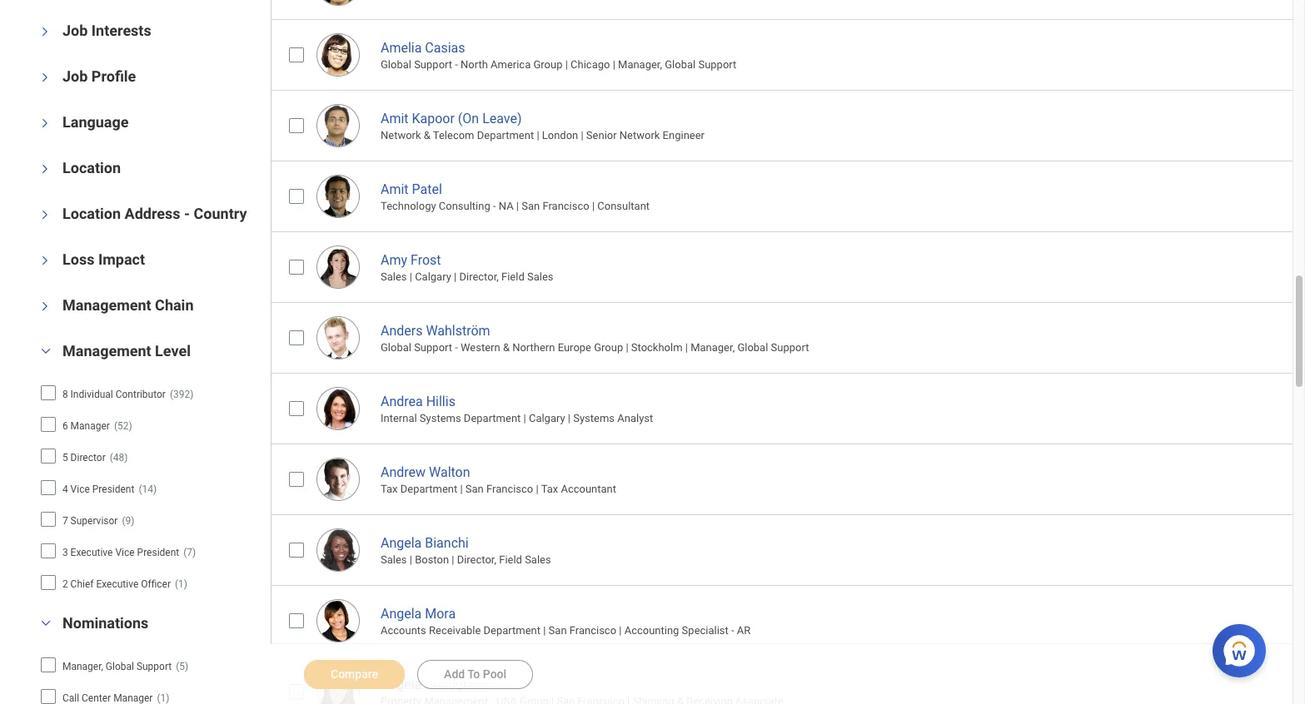 Task type: describe. For each thing, give the bounding box(es) containing it.
1 network from the left
[[381, 129, 421, 142]]

level
[[155, 342, 191, 359]]

manager, inside anders wahlström list item
[[691, 342, 735, 354]]

patel
[[412, 181, 442, 197]]

andrea hillis link
[[381, 390, 456, 410]]

chevron down image for job profile
[[39, 67, 51, 87]]

global down anders
[[381, 342, 411, 354]]

support down anders wahlström at the top left
[[414, 342, 452, 354]]

internal systems department   |   calgary   |   systems analyst
[[381, 412, 653, 425]]

sales up accounts receivable department   |   san francisco   |   accounting specialist - ar
[[525, 554, 551, 567]]

call
[[62, 693, 79, 704]]

interests
[[91, 21, 151, 39]]

calgary inside amy frost list item
[[415, 271, 451, 283]]

location address - country
[[62, 205, 247, 222]]

(5)
[[176, 661, 188, 673]]

technology
[[381, 200, 436, 213]]

global down amelia
[[381, 58, 411, 71]]

location address - country button
[[62, 205, 247, 222]]

anders
[[381, 323, 423, 339]]

technology consulting - na   |   san francisco   |   consultant
[[381, 200, 650, 213]]

center
[[82, 693, 111, 704]]

(1) for 2 chief executive officer
[[175, 579, 187, 590]]

(48)
[[110, 452, 128, 464]]

call center manager
[[62, 693, 153, 704]]

support down the amelia casias
[[414, 58, 452, 71]]

europe
[[558, 342, 591, 354]]

department inside andrew walton list item
[[400, 483, 457, 496]]

& inside anders wahlström list item
[[503, 342, 510, 354]]

(392)
[[170, 389, 194, 400]]

frost
[[411, 252, 441, 268]]

amit kapoor (on leave)
[[381, 111, 522, 126]]

consultant
[[597, 200, 650, 213]]

director, for angela bianchi
[[457, 554, 496, 567]]

chief
[[70, 579, 94, 590]]

leave)
[[482, 111, 522, 126]]

amit patel link
[[381, 178, 442, 197]]

stockholm
[[631, 342, 683, 354]]

francisco inside angela mora list item
[[570, 625, 616, 637]]

nominations group
[[30, 614, 262, 705]]

(on
[[458, 111, 479, 126]]

amit for amit patel
[[381, 181, 409, 197]]

amy
[[381, 252, 407, 268]]

director, for amy frost
[[459, 271, 499, 283]]

loss impact button
[[62, 250, 145, 268]]

2 network from the left
[[620, 129, 660, 142]]

andrew walton list item
[[271, 444, 1305, 515]]

hillis
[[426, 394, 456, 410]]

department inside amit kapoor (on leave) list item
[[477, 129, 534, 142]]

job profile button
[[62, 67, 136, 85]]

andrew
[[381, 465, 426, 480]]

- for north
[[455, 58, 458, 71]]

andrea hillis list item
[[271, 373, 1305, 444]]

director
[[70, 452, 106, 464]]

walton
[[429, 465, 470, 480]]

2 chief executive officer
[[62, 579, 171, 590]]

consulting
[[439, 200, 490, 213]]

sales down amy on the top
[[381, 271, 407, 283]]

andrew walton link
[[381, 461, 470, 480]]

network & telecom department   |   london   |   senior network engineer
[[381, 129, 705, 142]]

0 horizontal spatial vice
[[70, 484, 90, 495]]

management level group
[[30, 341, 262, 601]]

contributor
[[116, 389, 166, 400]]

management for management level
[[62, 342, 151, 359]]

5
[[62, 452, 68, 464]]

job profile
[[62, 67, 136, 85]]

bianchi
[[425, 535, 469, 551]]

7
[[62, 515, 68, 527]]

(52)
[[114, 420, 132, 432]]

location button
[[62, 159, 121, 176]]

job for job profile
[[62, 67, 88, 85]]

management level
[[62, 342, 191, 359]]

job interests button
[[62, 21, 151, 39]]

global support - western & northern europe group   |   stockholm   |   manager, global support
[[381, 342, 809, 354]]

& inside amit kapoor (on leave) list item
[[424, 129, 431, 142]]

andrea hillis
[[381, 394, 456, 410]]

group inside amelia casias list item
[[533, 58, 563, 71]]

1 horizontal spatial vice
[[115, 547, 135, 559]]

na
[[499, 200, 514, 213]]

chevron down image for management level
[[36, 345, 56, 357]]

job for job interests
[[62, 21, 88, 39]]

support up "andrea hillis" 'list item' at the bottom of page
[[771, 342, 809, 354]]

6
[[62, 420, 68, 432]]

angela bianchi
[[381, 535, 469, 551]]

field for angela bianchi
[[499, 554, 522, 567]]

accountant
[[561, 483, 616, 496]]

angela mora link
[[381, 603, 456, 622]]

kapoor
[[412, 111, 455, 126]]

address
[[125, 205, 180, 222]]

(1) for call center manager
[[157, 693, 169, 704]]

manager, global support
[[62, 661, 172, 673]]

engineer
[[663, 129, 705, 142]]

language button
[[62, 113, 129, 130]]

francisco inside andrew walton list item
[[486, 483, 533, 496]]

angela mora list item
[[271, 585, 1305, 656]]

sales down the angela bianchi
[[381, 554, 407, 567]]

0 vertical spatial president
[[92, 484, 134, 495]]

anders wahlström list item
[[271, 302, 1305, 373]]

global support - north america group   |   chicago   |   manager, global support
[[381, 58, 737, 71]]

amelia
[[381, 40, 422, 56]]

chevron down image for management chain
[[39, 296, 51, 316]]

casias
[[425, 40, 465, 56]]

global up engineer
[[665, 58, 696, 71]]

- for western
[[455, 342, 458, 354]]

anders wahlström link
[[381, 320, 490, 339]]

country
[[194, 205, 247, 222]]

angela bianchi list item
[[271, 515, 1305, 585]]



Task type: locate. For each thing, give the bounding box(es) containing it.
andrea
[[381, 394, 423, 410]]

2 vertical spatial chevron down image
[[36, 345, 56, 357]]

management for management chain
[[62, 296, 151, 314]]

francisco inside amit patel list item
[[543, 200, 589, 213]]

amit patel list item
[[271, 161, 1305, 231]]

location for location address - country
[[62, 205, 121, 222]]

management
[[62, 296, 151, 314], [62, 342, 151, 359]]

-
[[455, 58, 458, 71], [493, 200, 496, 213], [184, 205, 190, 222], [455, 342, 458, 354], [731, 625, 734, 637]]

chevron down image for loss impact
[[39, 250, 51, 270]]

tax department   |   san francisco   |   tax accountant
[[381, 483, 616, 496]]

officer
[[141, 579, 171, 590]]

- for na
[[493, 200, 496, 213]]

0 vertical spatial job
[[62, 21, 88, 39]]

mora
[[425, 606, 456, 622]]

francisco down internal systems department   |   calgary   |   systems analyst
[[486, 483, 533, 496]]

- down wahlström on the top of page
[[455, 342, 458, 354]]

london
[[542, 129, 578, 142]]

anders wahlström
[[381, 323, 490, 339]]

1 vertical spatial chevron down image
[[39, 296, 51, 316]]

1 vertical spatial francisco
[[486, 483, 533, 496]]

field inside amy frost list item
[[501, 271, 525, 283]]

amit for amit kapoor (on leave)
[[381, 111, 409, 126]]

0 horizontal spatial manager,
[[62, 661, 103, 673]]

andrew walton
[[381, 465, 470, 480]]

location for location button
[[62, 159, 121, 176]]

2 vertical spatial san
[[549, 625, 567, 637]]

angela up the accounts
[[381, 606, 422, 622]]

support inside "nominations" tree
[[136, 661, 172, 673]]

1 angela from the top
[[381, 535, 422, 551]]

wahlström
[[426, 323, 490, 339]]

management down loss impact button
[[62, 296, 151, 314]]

department down andrew walton
[[400, 483, 457, 496]]

0 vertical spatial manager
[[70, 420, 110, 432]]

tax down andrew
[[381, 483, 398, 496]]

- inside angela mora list item
[[731, 625, 734, 637]]

manager, inside amelia casias list item
[[618, 58, 662, 71]]

amit inside list item
[[381, 181, 409, 197]]

snodgrass
[[425, 677, 488, 693]]

support left the (5)
[[136, 661, 172, 673]]

angela up boston
[[381, 535, 422, 551]]

list item
[[271, 0, 1305, 19]]

chevron down image left management level button
[[36, 345, 56, 357]]

1 vertical spatial field
[[499, 554, 522, 567]]

8
[[62, 389, 68, 400]]

chicago
[[571, 58, 610, 71]]

0 vertical spatial angela
[[381, 535, 422, 551]]

2 amit from the top
[[381, 181, 409, 197]]

location down 'language'
[[62, 159, 121, 176]]

san inside angela mora list item
[[549, 625, 567, 637]]

1 vertical spatial &
[[503, 342, 510, 354]]

manager
[[70, 420, 110, 432], [113, 693, 153, 704]]

& right western
[[503, 342, 510, 354]]

1 job from the top
[[62, 21, 88, 39]]

1 horizontal spatial (1)
[[175, 579, 187, 590]]

1 vertical spatial manager
[[113, 693, 153, 704]]

manager inside "nominations" tree
[[113, 693, 153, 704]]

1 horizontal spatial san
[[522, 200, 540, 213]]

san inside amit patel list item
[[522, 200, 540, 213]]

0 vertical spatial location
[[62, 159, 121, 176]]

2 horizontal spatial san
[[549, 625, 567, 637]]

director, down the bianchi
[[457, 554, 496, 567]]

location down location button
[[62, 205, 121, 222]]

calgary down northern
[[529, 412, 565, 425]]

0 vertical spatial group
[[533, 58, 563, 71]]

angela for angela mora
[[381, 606, 422, 622]]

management level tree
[[40, 379, 242, 598]]

field
[[501, 271, 525, 283], [499, 554, 522, 567]]

0 vertical spatial &
[[424, 129, 431, 142]]

2
[[62, 579, 68, 590]]

amelia casias list item
[[271, 19, 1305, 90]]

field down tax department   |   san francisco   |   tax accountant
[[499, 554, 522, 567]]

0 vertical spatial director,
[[459, 271, 499, 283]]

job interests
[[62, 21, 151, 39]]

ar
[[737, 625, 751, 637]]

individual
[[70, 389, 113, 400]]

management chain
[[62, 296, 194, 314]]

amit inside list item
[[381, 111, 409, 126]]

1 horizontal spatial calgary
[[529, 412, 565, 425]]

northern
[[512, 342, 555, 354]]

1 vertical spatial job
[[62, 67, 88, 85]]

2 location from the top
[[62, 205, 121, 222]]

5 director
[[62, 452, 106, 464]]

chevron down image left management chain
[[39, 296, 51, 316]]

angela down the accounts
[[381, 677, 422, 693]]

2 vertical spatial manager,
[[62, 661, 103, 673]]

department down leave)
[[477, 129, 534, 142]]

group right america
[[533, 58, 563, 71]]

impact
[[98, 250, 145, 268]]

3
[[62, 547, 68, 559]]

0 horizontal spatial systems
[[420, 412, 461, 425]]

amit kapoor (on leave) link
[[381, 107, 522, 126]]

0 horizontal spatial manager
[[70, 420, 110, 432]]

- inside anders wahlström list item
[[455, 342, 458, 354]]

analyst
[[617, 412, 653, 425]]

sales   |   boston   |   director, field sales
[[381, 554, 551, 567]]

1 systems from the left
[[420, 412, 461, 425]]

1 horizontal spatial network
[[620, 129, 660, 142]]

director, inside the angela bianchi list item
[[457, 554, 496, 567]]

0 vertical spatial (1)
[[175, 579, 187, 590]]

0 vertical spatial management
[[62, 296, 151, 314]]

1 vertical spatial group
[[594, 342, 623, 354]]

department inside "andrea hillis" 'list item'
[[464, 412, 521, 425]]

(9)
[[122, 515, 134, 527]]

0 vertical spatial chevron down image
[[39, 113, 51, 133]]

manager inside the management level tree
[[70, 420, 110, 432]]

amit up technology
[[381, 181, 409, 197]]

francisco left the consultant
[[543, 200, 589, 213]]

global inside "nominations" tree
[[106, 661, 134, 673]]

vice down (9)
[[115, 547, 135, 559]]

angela mora
[[381, 606, 456, 622]]

sales
[[381, 271, 407, 283], [527, 271, 554, 283], [381, 554, 407, 567], [525, 554, 551, 567]]

director, up wahlström on the top of page
[[459, 271, 499, 283]]

1 vertical spatial calgary
[[529, 412, 565, 425]]

1 tax from the left
[[381, 483, 398, 496]]

amit patel
[[381, 181, 442, 197]]

director, inside amy frost list item
[[459, 271, 499, 283]]

0 horizontal spatial san
[[465, 483, 484, 496]]

management level button
[[62, 342, 191, 359]]

0 horizontal spatial &
[[424, 129, 431, 142]]

1 horizontal spatial group
[[594, 342, 623, 354]]

manager down manager, global support
[[113, 693, 153, 704]]

amelia casias
[[381, 40, 465, 56]]

0 vertical spatial san
[[522, 200, 540, 213]]

vice right 4
[[70, 484, 90, 495]]

(1) inside the management level tree
[[175, 579, 187, 590]]

director,
[[459, 271, 499, 283], [457, 554, 496, 567]]

1 horizontal spatial &
[[503, 342, 510, 354]]

7 supervisor
[[62, 515, 118, 527]]

systems left analyst
[[573, 412, 615, 425]]

group
[[533, 58, 563, 71], [594, 342, 623, 354]]

executive
[[70, 547, 113, 559], [96, 579, 139, 590]]

support up engineer
[[698, 58, 737, 71]]

senior
[[586, 129, 617, 142]]

accounts receivable department   |   san francisco   |   accounting specialist - ar
[[381, 625, 751, 637]]

amy frost list item
[[271, 231, 1305, 302]]

chevron down image for location address - country
[[39, 205, 51, 225]]

chevron down image for language
[[39, 113, 51, 133]]

francisco
[[543, 200, 589, 213], [486, 483, 533, 496], [570, 625, 616, 637]]

north
[[461, 58, 488, 71]]

0 vertical spatial executive
[[70, 547, 113, 559]]

1 vertical spatial president
[[137, 547, 179, 559]]

& down kapoor
[[424, 129, 431, 142]]

manager, inside "nominations" tree
[[62, 661, 103, 673]]

field inside the angela bianchi list item
[[499, 554, 522, 567]]

1 vertical spatial san
[[465, 483, 484, 496]]

angela snodgrass
[[381, 677, 488, 693]]

nominations tree
[[40, 652, 242, 705]]

amy frost link
[[381, 249, 441, 268]]

angela
[[381, 535, 422, 551], [381, 606, 422, 622], [381, 677, 422, 693]]

1 vertical spatial manager,
[[691, 342, 735, 354]]

field for amy frost
[[501, 271, 525, 283]]

department
[[477, 129, 534, 142], [464, 412, 521, 425], [400, 483, 457, 496], [484, 625, 541, 637]]

department up walton
[[464, 412, 521, 425]]

san inside andrew walton list item
[[465, 483, 484, 496]]

manager, right stockholm
[[691, 342, 735, 354]]

field down the "technology consulting - na   |   san francisco   |   consultant"
[[501, 271, 525, 283]]

(1) inside "nominations" tree
[[157, 693, 169, 704]]

amit kapoor (on leave) list item
[[271, 90, 1305, 161]]

department right receivable
[[484, 625, 541, 637]]

department inside angela mora list item
[[484, 625, 541, 637]]

1 vertical spatial (1)
[[157, 693, 169, 704]]

2 systems from the left
[[573, 412, 615, 425]]

0 horizontal spatial president
[[92, 484, 134, 495]]

1 vertical spatial amit
[[381, 181, 409, 197]]

sales   |   calgary   |   director, field sales
[[381, 271, 554, 283]]

0 vertical spatial field
[[501, 271, 525, 283]]

3 executive vice president
[[62, 547, 179, 559]]

job left profile in the left of the page
[[62, 67, 88, 85]]

job left interests
[[62, 21, 88, 39]]

calgary inside "andrea hillis" 'list item'
[[529, 412, 565, 425]]

chevron down image for location
[[39, 159, 51, 179]]

executive right 3
[[70, 547, 113, 559]]

president down (48)
[[92, 484, 134, 495]]

2 job from the top
[[62, 67, 88, 85]]

chevron down image left language button
[[39, 113, 51, 133]]

3 angela from the top
[[381, 677, 422, 693]]

1 horizontal spatial president
[[137, 547, 179, 559]]

manager right 6
[[70, 420, 110, 432]]

1 horizontal spatial tax
[[541, 483, 558, 496]]

vice
[[70, 484, 90, 495], [115, 547, 135, 559]]

specialist
[[682, 625, 729, 637]]

support
[[414, 58, 452, 71], [698, 58, 737, 71], [414, 342, 452, 354], [771, 342, 809, 354], [136, 661, 172, 673]]

nominations
[[62, 614, 149, 632]]

angela snodgrass list item
[[271, 656, 1305, 705]]

tax left the accountant in the bottom of the page
[[541, 483, 558, 496]]

global
[[381, 58, 411, 71], [665, 58, 696, 71], [381, 342, 411, 354], [737, 342, 768, 354], [106, 661, 134, 673]]

network right senior
[[620, 129, 660, 142]]

accounts
[[381, 625, 426, 637]]

2 vertical spatial francisco
[[570, 625, 616, 637]]

loss impact
[[62, 250, 145, 268]]

- left ar
[[731, 625, 734, 637]]

calgary down 'frost'
[[415, 271, 451, 283]]

6 manager
[[62, 420, 110, 432]]

telecom
[[433, 129, 474, 142]]

chevron down image inside nominations group
[[36, 618, 56, 629]]

chevron down image inside management level 'group'
[[36, 345, 56, 357]]

8 individual contributor
[[62, 389, 166, 400]]

0 vertical spatial manager,
[[618, 58, 662, 71]]

0 horizontal spatial group
[[533, 58, 563, 71]]

1 vertical spatial location
[[62, 205, 121, 222]]

1 vertical spatial angela
[[381, 606, 422, 622]]

president
[[92, 484, 134, 495], [137, 547, 179, 559]]

angela snodgrass link
[[381, 674, 488, 693]]

- left na on the left
[[493, 200, 496, 213]]

president left (7)
[[137, 547, 179, 559]]

manager, up call
[[62, 661, 103, 673]]

1 amit from the top
[[381, 111, 409, 126]]

0 vertical spatial amit
[[381, 111, 409, 126]]

global up call center manager
[[106, 661, 134, 673]]

chevron down image
[[39, 113, 51, 133], [39, 296, 51, 316], [36, 345, 56, 357]]

group inside anders wahlström list item
[[594, 342, 623, 354]]

angela for angela bianchi
[[381, 535, 422, 551]]

1 vertical spatial vice
[[115, 547, 135, 559]]

(14)
[[139, 484, 157, 495]]

group right europe
[[594, 342, 623, 354]]

manager, right chicago
[[618, 58, 662, 71]]

america
[[491, 58, 531, 71]]

2 vertical spatial angela
[[381, 677, 422, 693]]

(7)
[[183, 547, 196, 559]]

chevron down image
[[39, 21, 51, 41], [39, 67, 51, 87], [39, 159, 51, 179], [39, 205, 51, 225], [39, 250, 51, 270], [36, 618, 56, 629]]

1 vertical spatial executive
[[96, 579, 139, 590]]

management chain button
[[62, 296, 194, 314]]

sales up northern
[[527, 271, 554, 283]]

2 tax from the left
[[541, 483, 558, 496]]

0 horizontal spatial calgary
[[415, 271, 451, 283]]

systems down hillis
[[420, 412, 461, 425]]

1 horizontal spatial manager,
[[618, 58, 662, 71]]

calgary
[[415, 271, 451, 283], [529, 412, 565, 425]]

global up "andrea hillis" 'list item' at the bottom of page
[[737, 342, 768, 354]]

chevron down image for nominations
[[36, 618, 56, 629]]

management up 8 individual contributor
[[62, 342, 151, 359]]

systems
[[420, 412, 461, 425], [573, 412, 615, 425]]

1 vertical spatial director,
[[457, 554, 496, 567]]

francisco left accounting in the bottom of the page
[[570, 625, 616, 637]]

(1)
[[175, 579, 187, 590], [157, 693, 169, 704]]

- left north
[[455, 58, 458, 71]]

executive down 3 executive vice president
[[96, 579, 139, 590]]

- inside amelia casias list item
[[455, 58, 458, 71]]

chevron down image for job interests
[[39, 21, 51, 41]]

location
[[62, 159, 121, 176], [62, 205, 121, 222]]

0 horizontal spatial tax
[[381, 483, 398, 496]]

network down kapoor
[[381, 129, 421, 142]]

- inside amit patel list item
[[493, 200, 496, 213]]

1 location from the top
[[62, 159, 121, 176]]

0 vertical spatial vice
[[70, 484, 90, 495]]

(1) right call center manager
[[157, 693, 169, 704]]

- left country
[[184, 205, 190, 222]]

boston
[[415, 554, 449, 567]]

angela for angela snodgrass
[[381, 677, 422, 693]]

- for country
[[184, 205, 190, 222]]

0 horizontal spatial network
[[381, 129, 421, 142]]

|
[[565, 58, 568, 71], [613, 58, 615, 71], [537, 129, 539, 142], [581, 129, 584, 142], [516, 200, 519, 213], [592, 200, 595, 213], [410, 271, 412, 283], [454, 271, 457, 283], [626, 342, 629, 354], [685, 342, 688, 354], [524, 412, 526, 425], [568, 412, 571, 425], [460, 483, 463, 496], [536, 483, 539, 496], [410, 554, 412, 567], [452, 554, 454, 567], [543, 625, 546, 637], [619, 625, 622, 637]]

0 horizontal spatial (1)
[[157, 693, 169, 704]]

1 vertical spatial management
[[62, 342, 151, 359]]

1 horizontal spatial systems
[[573, 412, 615, 425]]

2 management from the top
[[62, 342, 151, 359]]

1 management from the top
[[62, 296, 151, 314]]

nominations button
[[62, 614, 149, 632]]

amit left kapoor
[[381, 111, 409, 126]]

accounting
[[624, 625, 679, 637]]

1 horizontal spatial manager
[[113, 693, 153, 704]]

amelia casias link
[[381, 36, 465, 56]]

2 horizontal spatial manager,
[[691, 342, 735, 354]]

2 angela from the top
[[381, 606, 422, 622]]

management inside 'group'
[[62, 342, 151, 359]]

0 vertical spatial calgary
[[415, 271, 451, 283]]

0 vertical spatial francisco
[[543, 200, 589, 213]]

(1) right officer at the left bottom
[[175, 579, 187, 590]]



Task type: vqa. For each thing, say whether or not it's contained in the screenshot.
second 'INBOX' image
no



